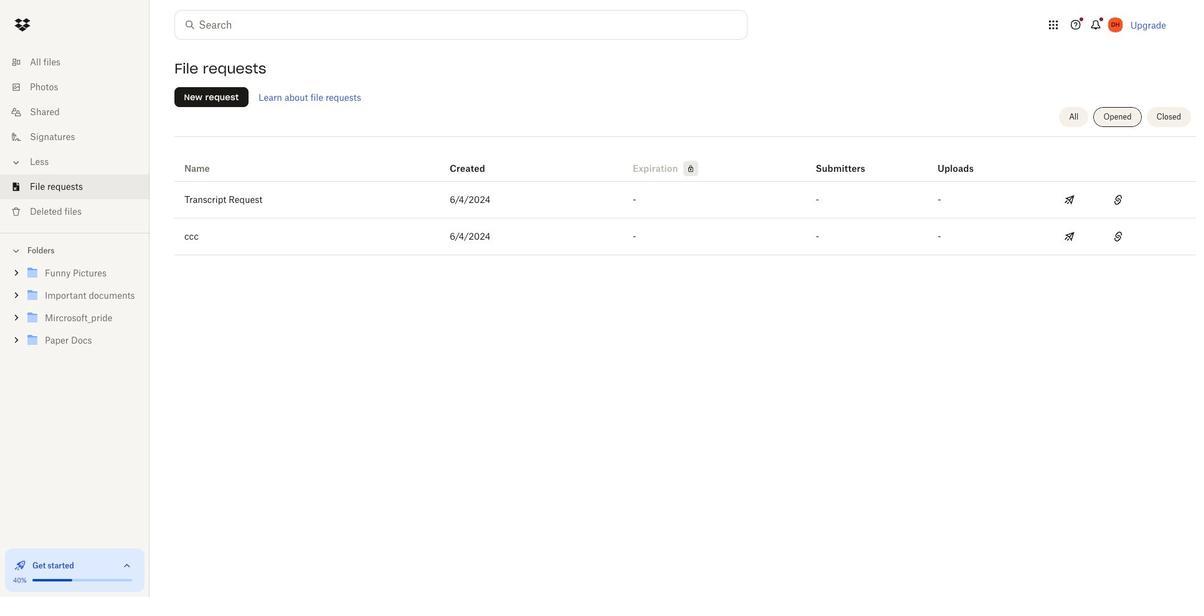 Task type: locate. For each thing, give the bounding box(es) containing it.
2 send email image from the top
[[1063, 229, 1078, 244]]

send email image left copy link icon
[[1063, 229, 1078, 244]]

2 row from the top
[[175, 182, 1197, 219]]

copy link image
[[1112, 193, 1127, 208]]

1 vertical spatial send email image
[[1063, 229, 1078, 244]]

2 column header from the left
[[938, 146, 988, 176]]

1 send email image from the top
[[1063, 193, 1078, 208]]

send email image for copy link image
[[1063, 193, 1078, 208]]

1 horizontal spatial column header
[[938, 146, 988, 176]]

3 row from the top
[[175, 219, 1197, 256]]

cell
[[1148, 182, 1197, 218]]

Search in folder "Dropbox" text field
[[199, 17, 722, 32]]

list item
[[0, 175, 150, 199]]

send email image
[[1063, 193, 1078, 208], [1063, 229, 1078, 244]]

column header
[[816, 146, 866, 176], [938, 146, 988, 176]]

row group
[[175, 182, 1197, 256]]

less image
[[10, 156, 22, 169]]

0 vertical spatial send email image
[[1063, 193, 1078, 208]]

getting started progress progress bar
[[32, 580, 72, 582]]

group
[[0, 260, 150, 362]]

list
[[0, 42, 150, 233]]

0 horizontal spatial column header
[[816, 146, 866, 176]]

row
[[175, 141, 1197, 182], [175, 182, 1197, 219], [175, 219, 1197, 256]]

table
[[175, 141, 1197, 256]]

send email image left copy link image
[[1063, 193, 1078, 208]]



Task type: vqa. For each thing, say whether or not it's contained in the screenshot.
Test A link
no



Task type: describe. For each thing, give the bounding box(es) containing it.
pro trial element
[[679, 161, 698, 176]]

dropbox image
[[10, 12, 35, 37]]

1 column header from the left
[[816, 146, 866, 176]]

send email image for copy link icon
[[1063, 229, 1078, 244]]

copy link image
[[1112, 229, 1127, 244]]

1 row from the top
[[175, 141, 1197, 182]]

cell inside row
[[1148, 182, 1197, 218]]



